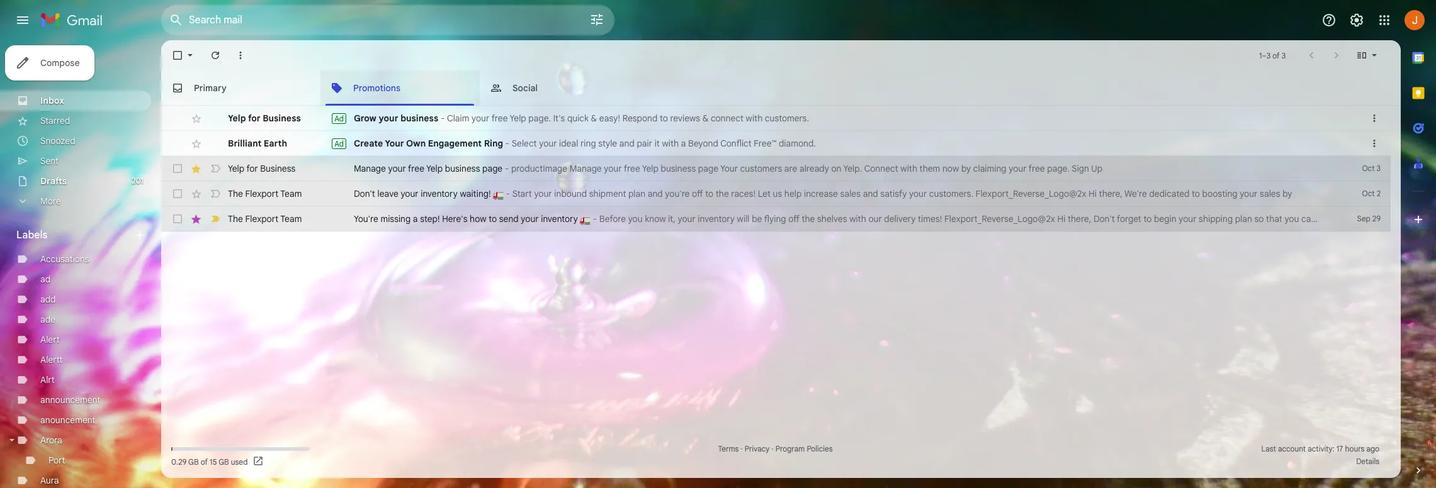 Task type: locate. For each thing, give the bounding box(es) containing it.
start
[[512, 188, 532, 200]]

2 send from the left
[[1319, 214, 1339, 225]]

2 row from the top
[[161, 131, 1391, 156]]

announcement
[[40, 395, 100, 406]]

0 horizontal spatial don't
[[354, 188, 375, 200]]

yelp for business down brilliant earth
[[228, 163, 296, 174]]

business
[[263, 113, 301, 124], [260, 163, 296, 174]]

inbound
[[554, 188, 587, 200]]

4 row from the top
[[161, 181, 1391, 207]]

manage down the 'create' at the top of page
[[354, 163, 386, 174]]

0 vertical spatial the
[[228, 188, 243, 200]]

2 gb from the left
[[219, 458, 229, 467]]

row up flying
[[161, 181, 1391, 207]]

· right 'terms' link
[[741, 445, 743, 454]]

oct
[[1363, 164, 1375, 173], [1363, 189, 1375, 198]]

you
[[628, 214, 643, 225], [1285, 214, 1300, 225]]

your up leave
[[388, 163, 406, 174]]

page down beyond
[[698, 163, 719, 174]]

2 cell from the top
[[1336, 137, 1369, 150]]

None search field
[[161, 5, 615, 35]]

and left you're
[[648, 188, 663, 200]]

ad for create your own engagement ring - select your ideal ring style and pair it with a beyond conflict free™ diamond.
[[335, 139, 344, 148]]

1 cell from the top
[[1336, 112, 1369, 125]]

business up you're
[[661, 163, 696, 174]]

your left own at the top
[[385, 138, 404, 149]]

labels heading
[[16, 229, 134, 242]]

arora
[[40, 435, 62, 447]]

send right can
[[1319, 214, 1339, 225]]

there, left the we're
[[1099, 188, 1123, 200]]

2 ad from the top
[[335, 139, 344, 148]]

footer containing terms
[[161, 443, 1391, 469]]

1 horizontal spatial customers.
[[930, 188, 974, 200]]

gb right 15
[[219, 458, 229, 467]]

tab list right 29
[[1402, 40, 1437, 443]]

sent
[[40, 156, 59, 167]]

1 vertical spatial hi
[[1058, 214, 1066, 225]]

with left the our
[[850, 214, 867, 225]]

2 · from the left
[[772, 445, 774, 454]]

1 horizontal spatial manage
[[570, 163, 602, 174]]

0 vertical spatial page.
[[529, 113, 551, 124]]

yelp for business
[[228, 113, 301, 124], [228, 163, 296, 174]]

2 the flexport team from the top
[[228, 214, 302, 225]]

diamond.
[[779, 138, 816, 149]]

let
[[758, 188, 771, 200]]

1 horizontal spatial ·
[[772, 445, 774, 454]]

the flexport team for don't
[[228, 188, 302, 200]]

2 horizontal spatial 3
[[1377, 164, 1381, 173]]

1 vertical spatial business
[[260, 163, 296, 174]]

1 horizontal spatial page.
[[1048, 163, 1070, 174]]

we're
[[1125, 188, 1148, 200]]

ad left the 'create' at the top of page
[[335, 139, 344, 148]]

1 vertical spatial your
[[721, 163, 738, 174]]

- left productimage
[[505, 163, 509, 174]]

inventory left 🚛 icon
[[541, 214, 578, 225]]

own
[[406, 138, 426, 149]]

business down earth
[[260, 163, 296, 174]]

with left them
[[901, 163, 918, 174]]

1 horizontal spatial don't
[[1094, 214, 1115, 225]]

1 horizontal spatial the
[[802, 214, 815, 225]]

row down us
[[161, 207, 1391, 232]]

0 vertical spatial the flexport team
[[228, 188, 302, 200]]

of left 15
[[201, 458, 208, 467]]

delivery
[[885, 214, 916, 225]]

0 horizontal spatial send
[[499, 214, 519, 225]]

yelp down brilliant
[[228, 163, 245, 174]]

terms
[[718, 445, 739, 454]]

for down brilliant earth
[[247, 163, 258, 174]]

sales down yelp.
[[841, 188, 861, 200]]

1 vertical spatial off
[[789, 214, 800, 225]]

them
[[920, 163, 941, 174]]

2 flexport from the top
[[245, 214, 279, 225]]

don't leave your inventory waiting!
[[354, 188, 493, 200]]

2 page from the left
[[698, 163, 719, 174]]

row up free™
[[161, 106, 1391, 131]]

don't left forget
[[1094, 214, 1115, 225]]

1 horizontal spatial there,
[[1099, 188, 1123, 200]]

2 the from the top
[[228, 214, 243, 225]]

1 horizontal spatial you
[[1285, 214, 1300, 225]]

0 horizontal spatial off
[[692, 188, 703, 200]]

- right 🚛 image
[[506, 188, 510, 200]]

row up us
[[161, 156, 1391, 181]]

customers.
[[765, 113, 809, 124], [930, 188, 974, 200]]

0 horizontal spatial manage
[[354, 163, 386, 174]]

main menu image
[[15, 13, 30, 28]]

& left the easy!
[[591, 113, 597, 124]]

ad left grow
[[335, 114, 344, 123]]

1 horizontal spatial page
[[698, 163, 719, 174]]

don't
[[354, 188, 375, 200], [1094, 214, 1115, 225]]

None checkbox
[[171, 49, 184, 62], [171, 188, 184, 200], [171, 49, 184, 62], [171, 188, 184, 200]]

your
[[379, 113, 398, 124], [472, 113, 490, 124], [539, 138, 557, 149], [388, 163, 406, 174], [604, 163, 622, 174], [1009, 163, 1027, 174], [401, 188, 419, 200], [534, 188, 552, 200], [910, 188, 927, 200], [1240, 188, 1258, 200], [521, 214, 539, 225], [678, 214, 696, 225], [1179, 214, 1197, 225]]

0 horizontal spatial gb
[[188, 458, 199, 467]]

1 vertical spatial ad
[[335, 139, 344, 148]]

style
[[599, 138, 617, 149]]

cell
[[1336, 112, 1369, 125], [1336, 137, 1369, 150]]

1 vertical spatial the
[[228, 214, 243, 225]]

drafts
[[40, 176, 67, 187]]

2 horizontal spatial and
[[863, 188, 879, 200]]

business up earth
[[263, 113, 301, 124]]

the
[[228, 188, 243, 200], [228, 214, 243, 225]]

your right grow
[[379, 113, 398, 124]]

of
[[1273, 51, 1280, 60], [201, 458, 208, 467]]

announcement link
[[40, 395, 100, 406]]

-
[[441, 113, 445, 124], [506, 138, 510, 149], [505, 163, 509, 174], [506, 188, 510, 200], [593, 214, 597, 225]]

1 vertical spatial flexport
[[245, 214, 279, 225]]

reviews
[[671, 113, 701, 124]]

0.29 gb of 15 gb used
[[171, 458, 248, 467]]

- left claim
[[441, 113, 445, 124]]

last account activity: 17 hours ago details
[[1262, 445, 1380, 467]]

1 vertical spatial the flexport team
[[228, 214, 302, 225]]

1 oct from the top
[[1363, 164, 1375, 173]]

sep
[[1358, 214, 1371, 224]]

manage down create your own engagement ring - select your ideal ring style and pair it with a beyond conflict free™ diamond.
[[570, 163, 602, 174]]

0 horizontal spatial and
[[620, 138, 635, 149]]

row up are in the top of the page
[[161, 131, 1391, 156]]

your
[[385, 138, 404, 149], [721, 163, 738, 174]]

alertt link
[[40, 355, 63, 366]]

you left can
[[1285, 214, 1300, 225]]

1 vertical spatial customers.
[[930, 188, 974, 200]]

1 flexport from the top
[[245, 188, 279, 200]]

0 vertical spatial the
[[716, 188, 729, 200]]

customers. up "diamond."
[[765, 113, 809, 124]]

send down 🚛 image
[[499, 214, 519, 225]]

1 horizontal spatial plan
[[1236, 214, 1253, 225]]

1 · from the left
[[741, 445, 743, 454]]

1 horizontal spatial gb
[[219, 458, 229, 467]]

0 vertical spatial yelp for business
[[228, 113, 301, 124]]

program
[[776, 445, 805, 454]]

respond
[[623, 113, 658, 124]]

you left know
[[628, 214, 643, 225]]

support image
[[1322, 13, 1337, 28]]

settings image
[[1350, 13, 1365, 28]]

be
[[752, 214, 762, 225]]

1 vertical spatial yelp for business
[[228, 163, 296, 174]]

0 horizontal spatial sales
[[841, 188, 861, 200]]

- right ring on the left of the page
[[506, 138, 510, 149]]

row
[[161, 106, 1391, 131], [161, 131, 1391, 156], [161, 156, 1391, 181], [161, 181, 1391, 207], [161, 207, 1391, 232]]

inventory up "step!"
[[421, 188, 458, 200]]

snoozed link
[[40, 135, 75, 147]]

business down engagement
[[445, 163, 480, 174]]

1 the from the top
[[228, 188, 243, 200]]

3 right –
[[1282, 51, 1286, 60]]

to left reviews
[[660, 113, 668, 124]]

0 vertical spatial hi
[[1089, 188, 1097, 200]]

snoozed
[[40, 135, 75, 147]]

cell for create your own engagement ring - select your ideal ring style and pair it with a beyond conflict free™ diamond.
[[1336, 137, 1369, 150]]

·
[[741, 445, 743, 454], [772, 445, 774, 454]]

alertt
[[40, 355, 63, 366]]

0 horizontal spatial there,
[[1068, 214, 1092, 225]]

1 ad from the top
[[335, 114, 344, 123]]

0 vertical spatial flexport
[[245, 188, 279, 200]]

1 vertical spatial of
[[201, 458, 208, 467]]

search mail image
[[165, 9, 188, 31]]

5 row from the top
[[161, 207, 1391, 232]]

2 oct from the top
[[1363, 189, 1375, 198]]

0 horizontal spatial customers.
[[765, 113, 809, 124]]

to down the manage your free yelp business page - productimage manage your free yelp business page your customers are already on yelp. connect with them now by claiming your free page. sign up
[[706, 188, 714, 200]]

0 vertical spatial of
[[1273, 51, 1280, 60]]

1 vertical spatial by
[[1283, 188, 1293, 200]]

1 vertical spatial oct
[[1363, 189, 1375, 198]]

None checkbox
[[171, 163, 184, 175], [171, 213, 184, 226], [171, 163, 184, 175], [171, 213, 184, 226]]

ad
[[335, 114, 344, 123], [335, 139, 344, 148]]

tab list up free™
[[161, 71, 1402, 106]]

1 the flexport team from the top
[[228, 188, 302, 200]]

account
[[1279, 445, 1306, 454]]

1 horizontal spatial business
[[445, 163, 480, 174]]

0 vertical spatial team
[[280, 188, 302, 200]]

2 team from the top
[[280, 214, 302, 225]]

the flexport team
[[228, 188, 302, 200], [228, 214, 302, 225]]

details
[[1357, 457, 1380, 467]]

3 up 2
[[1377, 164, 1381, 173]]

team
[[280, 188, 302, 200], [280, 214, 302, 225]]

1 horizontal spatial a
[[681, 138, 686, 149]]

0 vertical spatial plan
[[629, 188, 646, 200]]

races!
[[732, 188, 756, 200]]

1 vertical spatial for
[[247, 163, 258, 174]]

yelp up select
[[510, 113, 526, 124]]

0 horizontal spatial you
[[628, 214, 643, 225]]

free™
[[754, 138, 777, 149]]

business
[[401, 113, 439, 124], [445, 163, 480, 174], [661, 163, 696, 174]]

and left pair in the left of the page
[[620, 138, 635, 149]]

a left beyond
[[681, 138, 686, 149]]

1 vertical spatial don't
[[1094, 214, 1115, 225]]

gb right 0.29
[[188, 458, 199, 467]]

off right you're
[[692, 188, 703, 200]]

1 horizontal spatial sales
[[1260, 188, 1281, 200]]

1 vertical spatial cell
[[1336, 137, 1369, 150]]

plan left so
[[1236, 214, 1253, 225]]

1 vertical spatial the
[[802, 214, 815, 225]]

oct left 2
[[1363, 189, 1375, 198]]

0 horizontal spatial by
[[962, 163, 971, 174]]

0 vertical spatial oct
[[1363, 164, 1375, 173]]

main content
[[161, 40, 1402, 479]]

manage
[[354, 163, 386, 174], [570, 163, 602, 174]]

0 horizontal spatial ·
[[741, 445, 743, 454]]

arora link
[[40, 435, 62, 447]]

2 manage from the left
[[570, 163, 602, 174]]

3 right 1 in the top of the page
[[1267, 51, 1271, 60]]

& right reviews
[[703, 113, 709, 124]]

0 vertical spatial your
[[385, 138, 404, 149]]

alert
[[40, 334, 60, 346]]

1 gb from the left
[[188, 458, 199, 467]]

with right the connect
[[746, 113, 763, 124]]

there,
[[1099, 188, 1123, 200], [1068, 214, 1092, 225]]

customers. down now
[[930, 188, 974, 200]]

1 vertical spatial page.
[[1048, 163, 1070, 174]]

tab list
[[1402, 40, 1437, 443], [161, 71, 1402, 106]]

the left shelves
[[802, 214, 815, 225]]

1 horizontal spatial send
[[1319, 214, 1339, 225]]

main content containing primary
[[161, 40, 1402, 479]]

alert link
[[40, 334, 60, 346]]

for up brilliant earth
[[248, 113, 260, 124]]

· right privacy
[[772, 445, 774, 454]]

1 & from the left
[[591, 113, 597, 124]]

free down pair in the left of the page
[[624, 163, 640, 174]]

your down conflict
[[721, 163, 738, 174]]

already
[[800, 163, 830, 174]]

footer
[[161, 443, 1391, 469]]

1 vertical spatial a
[[413, 214, 418, 225]]

0 vertical spatial don't
[[354, 188, 375, 200]]

and left 'satisfy'
[[863, 188, 879, 200]]

sales up that
[[1260, 188, 1281, 200]]

flexport_reverse_logo@2x
[[976, 188, 1087, 200], [945, 214, 1056, 225]]

will
[[737, 214, 750, 225]]

0.29
[[171, 458, 187, 467]]

page
[[483, 163, 503, 174], [698, 163, 719, 174]]

terms · privacy · program policies
[[718, 445, 833, 454]]

of right –
[[1273, 51, 1280, 60]]

0 vertical spatial business
[[263, 113, 301, 124]]

team for you're missing a step! here's how to send your inventory
[[280, 214, 302, 225]]

social tab
[[480, 71, 639, 106]]

earth
[[264, 138, 287, 149]]

0 horizontal spatial of
[[201, 458, 208, 467]]

your right start
[[534, 188, 552, 200]]

a left "step!"
[[413, 214, 418, 225]]

yelp up brilliant
[[228, 113, 246, 124]]

0 horizontal spatial &
[[591, 113, 597, 124]]

don't left leave
[[354, 188, 375, 200]]

off right flying
[[789, 214, 800, 225]]

to
[[660, 113, 668, 124], [706, 188, 714, 200], [1192, 188, 1201, 200], [489, 214, 497, 225], [1144, 214, 1152, 225]]

plan right shipment
[[629, 188, 646, 200]]

1 horizontal spatial off
[[789, 214, 800, 225]]

0 vertical spatial off
[[692, 188, 703, 200]]

activity:
[[1308, 445, 1335, 454]]

page down ring on the left of the page
[[483, 163, 503, 174]]

your down style
[[604, 163, 622, 174]]

page. left it's
[[529, 113, 551, 124]]

2 yelp for business from the top
[[228, 163, 296, 174]]

0 vertical spatial ad
[[335, 114, 344, 123]]

there, left forget
[[1068, 214, 1092, 225]]

1 send from the left
[[499, 214, 519, 225]]

business up own at the top
[[401, 113, 439, 124]]

customers
[[741, 163, 782, 174]]

with right it
[[662, 138, 679, 149]]

0 vertical spatial for
[[248, 113, 260, 124]]

satisfy
[[881, 188, 907, 200]]

know
[[645, 214, 666, 225]]

hi
[[1089, 188, 1097, 200], [1058, 214, 1066, 225]]

ad link
[[40, 274, 50, 285]]

0 vertical spatial cell
[[1336, 112, 1369, 125]]

team for don't leave your inventory waiting!
[[280, 188, 302, 200]]

1 vertical spatial team
[[280, 214, 302, 225]]

leave
[[378, 188, 399, 200]]

oct up oct 2
[[1363, 164, 1375, 173]]

1 horizontal spatial &
[[703, 113, 709, 124]]

0 horizontal spatial page
[[483, 163, 503, 174]]

primary
[[194, 82, 227, 94]]

pair
[[637, 138, 653, 149]]

connect
[[711, 113, 744, 124]]

3 row from the top
[[161, 156, 1391, 181]]

page. left sign on the top of page
[[1048, 163, 1070, 174]]

yelp for business up brilliant earth
[[228, 113, 301, 124]]

1 team from the top
[[280, 188, 302, 200]]



Task type: describe. For each thing, give the bounding box(es) containing it.
refresh image
[[209, 49, 222, 62]]

tab list containing primary
[[161, 71, 1402, 106]]

yelp down pair in the left of the page
[[642, 163, 659, 174]]

starred link
[[40, 115, 70, 127]]

more image
[[234, 49, 247, 62]]

0 vertical spatial by
[[962, 163, 971, 174]]

2 you from the left
[[1285, 214, 1300, 225]]

0 vertical spatial flexport_reverse_logo@2x
[[976, 188, 1087, 200]]

alrt
[[40, 375, 55, 386]]

your down start
[[521, 214, 539, 225]]

dedicated
[[1150, 188, 1190, 200]]

you're
[[665, 188, 690, 200]]

privacy
[[745, 445, 770, 454]]

🚛 image
[[580, 215, 591, 225]]

1 you from the left
[[628, 214, 643, 225]]

of inside footer
[[201, 458, 208, 467]]

more button
[[0, 191, 151, 212]]

manage your free yelp business page - productimage manage your free yelp business page your customers are already on yelp. connect with them now by claiming your free page. sign up
[[354, 163, 1103, 174]]

row containing brilliant earth
[[161, 131, 1391, 156]]

2 sales from the left
[[1260, 188, 1281, 200]]

0 horizontal spatial plan
[[629, 188, 646, 200]]

connect
[[865, 163, 899, 174]]

your right the begin
[[1179, 214, 1197, 225]]

boosting
[[1203, 188, 1238, 200]]

0 vertical spatial there,
[[1099, 188, 1123, 200]]

on
[[832, 163, 842, 174]]

0 horizontal spatial business
[[401, 113, 439, 124]]

0 horizontal spatial the
[[716, 188, 729, 200]]

free left sign on the top of page
[[1029, 163, 1045, 174]]

0 horizontal spatial page.
[[529, 113, 551, 124]]

inbox
[[40, 95, 64, 106]]

oct for productimage manage your free yelp business page your customers are already on yelp. connect with them now by claiming your free page. sign up
[[1363, 164, 1375, 173]]

more
[[40, 196, 61, 207]]

increase
[[804, 188, 838, 200]]

oct 3
[[1363, 164, 1381, 173]]

1 horizontal spatial your
[[721, 163, 738, 174]]

labels navigation
[[0, 40, 161, 489]]

flexport for don't leave your inventory waiting!
[[245, 188, 279, 200]]

promotions
[[353, 82, 401, 94]]

1 vertical spatial plan
[[1236, 214, 1253, 225]]

1 horizontal spatial and
[[648, 188, 663, 200]]

1 horizontal spatial hi
[[1089, 188, 1097, 200]]

here's
[[442, 214, 468, 225]]

our
[[869, 214, 882, 225]]

ade
[[40, 314, 55, 326]]

free down own at the top
[[408, 163, 425, 174]]

gmail image
[[40, 8, 109, 33]]

port
[[49, 455, 65, 467]]

0 horizontal spatial your
[[385, 138, 404, 149]]

shipment
[[589, 188, 626, 200]]

aura link
[[40, 476, 59, 487]]

17
[[1337, 445, 1344, 454]]

claim
[[447, 113, 470, 124]]

cell for grow your business - claim your free yelp page. it's quick & easy! respond to reviews & connect with customers.
[[1336, 112, 1369, 125]]

your right leave
[[401, 188, 419, 200]]

the flexport team for you're
[[228, 214, 302, 225]]

your right it,
[[678, 214, 696, 225]]

labels
[[16, 229, 48, 242]]

grow your business - claim your free yelp page. it's quick & easy! respond to reviews & connect with customers.
[[354, 113, 809, 124]]

program policies link
[[776, 445, 833, 454]]

toggle split pane mode image
[[1356, 49, 1369, 62]]

before
[[600, 214, 626, 225]]

hours
[[1346, 445, 1365, 454]]

privacy link
[[745, 445, 770, 454]]

primary tab
[[161, 71, 319, 106]]

port link
[[49, 455, 65, 467]]

0 horizontal spatial a
[[413, 214, 418, 225]]

1 vertical spatial there,
[[1068, 214, 1092, 225]]

flexport for you're missing a step! here's how to send your inventory
[[245, 214, 279, 225]]

add link
[[40, 294, 56, 305]]

the for you're missing a step! here's how to send your inventory
[[228, 214, 243, 225]]

brilliant
[[228, 138, 262, 149]]

help
[[785, 188, 802, 200]]

your left ideal at the left of the page
[[539, 138, 557, 149]]

step!
[[420, 214, 440, 225]]

Search mail text field
[[189, 14, 554, 26]]

inventory left will
[[698, 214, 735, 225]]

claiming
[[974, 163, 1007, 174]]

inbox link
[[40, 95, 64, 106]]

so
[[1255, 214, 1265, 225]]

29
[[1373, 214, 1381, 224]]

flying
[[765, 214, 786, 225]]

1 sales from the left
[[841, 188, 861, 200]]

details link
[[1357, 457, 1380, 467]]

1 horizontal spatial by
[[1283, 188, 1293, 200]]

inventory down oct 2
[[1341, 214, 1378, 225]]

how
[[470, 214, 487, 225]]

us
[[773, 188, 782, 200]]

to left boosting
[[1192, 188, 1201, 200]]

ago
[[1367, 445, 1380, 454]]

0 vertical spatial customers.
[[765, 113, 809, 124]]

1
[[1260, 51, 1263, 60]]

engagement
[[428, 138, 482, 149]]

free up ring on the left of the page
[[492, 113, 508, 124]]

sign
[[1072, 163, 1090, 174]]

times!
[[918, 214, 943, 225]]

0 vertical spatial a
[[681, 138, 686, 149]]

1 manage from the left
[[354, 163, 386, 174]]

1 horizontal spatial of
[[1273, 51, 1280, 60]]

grow
[[354, 113, 377, 124]]

2
[[1377, 189, 1381, 198]]

your right 'satisfy'
[[910, 188, 927, 200]]

promotions tab
[[321, 71, 479, 106]]

oct for start your inbound shipment plan and you're off to the races! let us help increase sales and satisfy your customers. flexport_reverse_logo@2x hi there, we're dedicated to boosting your sales by
[[1363, 189, 1375, 198]]

1 vertical spatial flexport_reverse_logo@2x
[[945, 214, 1056, 225]]

brilliant earth
[[228, 138, 287, 149]]

yelp.
[[844, 163, 863, 174]]

alrt link
[[40, 375, 55, 386]]

ideal
[[559, 138, 579, 149]]

last
[[1262, 445, 1277, 454]]

missing
[[381, 214, 411, 225]]

to left the begin
[[1144, 214, 1152, 225]]

sent link
[[40, 156, 59, 167]]

your up so
[[1240, 188, 1258, 200]]

1 horizontal spatial 3
[[1282, 51, 1286, 60]]

0 horizontal spatial 3
[[1267, 51, 1271, 60]]

that
[[1267, 214, 1283, 225]]

ade link
[[40, 314, 55, 326]]

ring
[[581, 138, 596, 149]]

ad
[[40, 274, 50, 285]]

begin
[[1155, 214, 1177, 225]]

🚛 image
[[493, 190, 504, 200]]

the for don't leave your inventory waiting!
[[228, 188, 243, 200]]

compose button
[[5, 45, 95, 81]]

2 horizontal spatial business
[[661, 163, 696, 174]]

social
[[513, 82, 538, 94]]

to right how
[[489, 214, 497, 225]]

aura
[[40, 476, 59, 487]]

your right claim
[[472, 113, 490, 124]]

- right 🚛 icon
[[593, 214, 597, 225]]

your right claiming
[[1009, 163, 1027, 174]]

accusations
[[40, 254, 89, 265]]

advanced search options image
[[585, 7, 610, 32]]

2 & from the left
[[703, 113, 709, 124]]

follow link to manage storage image
[[253, 456, 265, 469]]

0 horizontal spatial hi
[[1058, 214, 1066, 225]]

1 page from the left
[[483, 163, 503, 174]]

yelp up don't leave your inventory waiting!
[[426, 163, 443, 174]]

15
[[210, 458, 217, 467]]

easy!
[[600, 113, 620, 124]]

compose
[[40, 57, 80, 69]]

1 row from the top
[[161, 106, 1391, 131]]

add
[[40, 294, 56, 305]]

ring
[[484, 138, 503, 149]]

anouncement
[[40, 415, 95, 426]]

policies
[[807, 445, 833, 454]]

quick
[[567, 113, 589, 124]]

ad for grow your business - claim your free yelp page. it's quick & easy! respond to reviews & connect with customers.
[[335, 114, 344, 123]]

1 yelp for business from the top
[[228, 113, 301, 124]]

forget
[[1117, 214, 1142, 225]]



Task type: vqa. For each thing, say whether or not it's contained in the screenshot.
Terms · Privacy · Program Policies
yes



